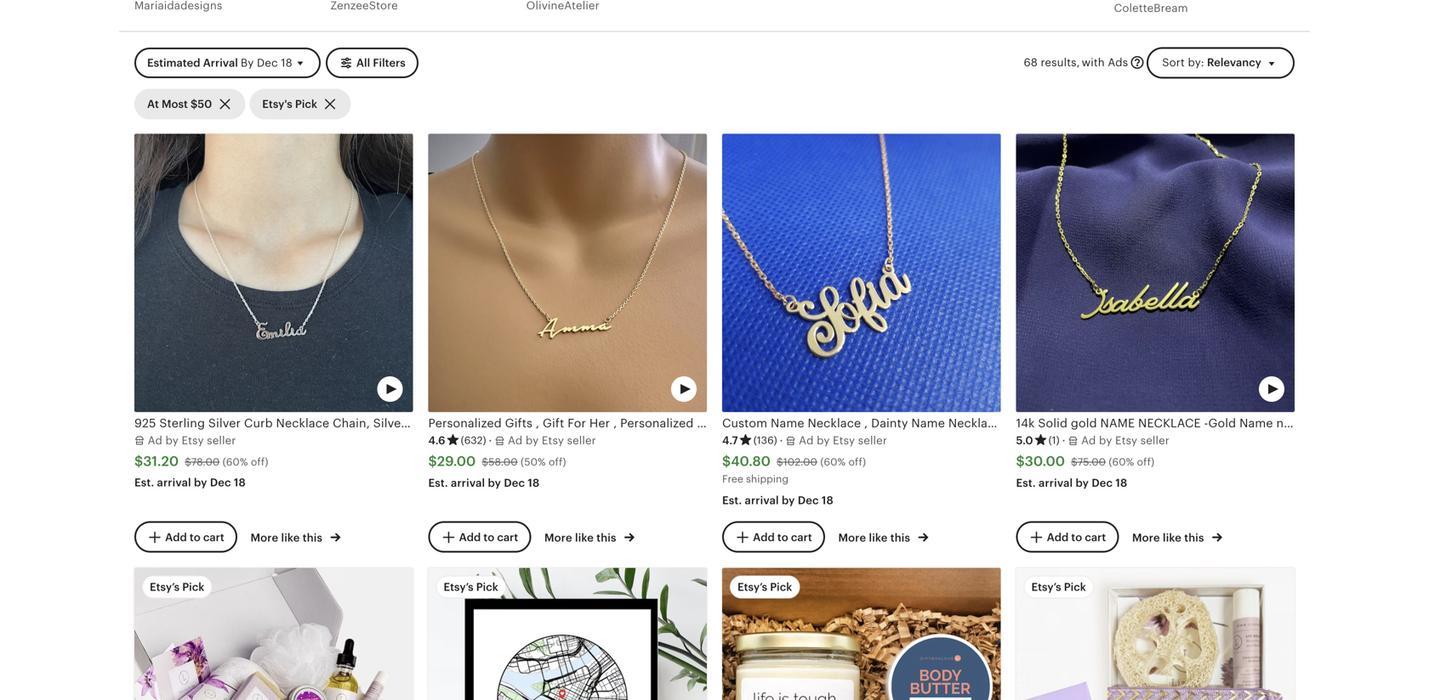 Task type: vqa. For each thing, say whether or not it's contained in the screenshot.
first the quality from the bottom of the page
no



Task type: describe. For each thing, give the bounding box(es) containing it.
where we met map /where it all began /couple map/ gift for her/ gift for him/personalized map/ custom map/anniversary gift/ digital download image
[[428, 569, 707, 701]]

(1)
[[1049, 435, 1060, 447]]

free
[[722, 474, 743, 485]]

dec down $ 40.80 $ 102.00 (60% off) free shipping
[[798, 495, 819, 508]]

$ down 4.6
[[428, 454, 437, 470]]

all filters
[[356, 56, 406, 69]]

3 etsy's pick link from the left
[[722, 569, 1001, 701]]

etsy's pick for 4th etsy's pick link from right
[[150, 582, 204, 594]]

at most $50
[[147, 98, 212, 111]]

arrival for 30.00
[[1039, 477, 1073, 490]]

spa box for woman | thinking of you | personalized gift | candle | body butter | care package | gift for her image
[[722, 569, 1001, 701]]

custom friend gift box, personalized friend gifts, personal message, custom personalize, custom gift, personalized gift, gift box for friend image
[[134, 569, 413, 701]]

etsy's for "where we met map /where it all began /couple map/ gift for her/ gift for him/personalized map/ custom map/anniversary gift/ digital download" image
[[444, 582, 473, 594]]

(60% for 31.20
[[223, 457, 248, 468]]

off) for 40.80
[[849, 457, 866, 468]]

etsy's pick for fourth etsy's pick link
[[1031, 582, 1086, 594]]

with
[[1082, 56, 1105, 69]]

(632)
[[461, 435, 486, 447]]

add to cart button for 31.20
[[134, 522, 237, 553]]

personalized gifts , gift for her , personalized jewelry , jewelry , personalized name necklace , gold name necklace , custom name necklace image
[[428, 134, 707, 413]]

· for 29.00
[[489, 435, 492, 448]]

by for 29.00
[[488, 477, 501, 490]]

75.00
[[1078, 457, 1106, 468]]

dec for 30.00
[[1092, 477, 1113, 490]]

etsy's for cute co worker set - lavender with soap, stocking stuffers for women, essential oil soap, bath and body gift, bath and body image
[[1031, 582, 1061, 594]]

29.00
[[437, 454, 476, 470]]

est. arrival by dec 18 for 31.20
[[134, 477, 246, 490]]

by for 31.20
[[194, 477, 207, 490]]

est. for 31.20
[[134, 477, 154, 490]]

product video element for cute co worker set - lavender with soap, stocking stuffers for women, essential oil soap, bath and body gift, bath and body image
[[1016, 569, 1295, 701]]

to for 40.80
[[777, 532, 788, 544]]

more for 40.80
[[838, 532, 866, 545]]

arrival for 31.20
[[157, 477, 191, 490]]

off) for 30.00
[[1137, 457, 1155, 468]]

more for 30.00
[[1132, 532, 1160, 545]]

add for 30.00
[[1047, 532, 1069, 544]]

product video element for 14k solid gold name necklace -gold name necklace - personalized jewelry - personalized necklace - personalized bridesmaid gifts - for mom image
[[1016, 134, 1295, 413]]

$ inside $ 31.20 $ 78.00 (60% off)
[[185, 457, 191, 468]]

add to cart for 29.00
[[459, 532, 518, 544]]

relevancy
[[1207, 56, 1261, 69]]

arrival for 29.00
[[451, 477, 485, 490]]

add to cart button for 30.00
[[1016, 522, 1119, 553]]

cart for 40.80
[[791, 532, 812, 544]]

custom name necklace , dainty name necklace , personalized jewelry , personalized name necklace , silver name necklace , name necklace gold image
[[722, 134, 1001, 413]]

cart for 29.00
[[497, 532, 518, 544]]

cute co worker set - lavender with soap, stocking stuffers for women, essential oil soap, bath and body gift, bath and body image
[[1016, 569, 1295, 701]]

30.00
[[1025, 454, 1065, 470]]

shipping
[[746, 474, 789, 485]]

results,
[[1041, 56, 1080, 69]]

1 etsy's pick link from the left
[[134, 569, 413, 701]]

est. arrival by dec 18 down "shipping"
[[722, 495, 834, 508]]

etsy's pick for 2nd etsy's pick link from right
[[738, 582, 792, 594]]

add to cart button for 40.80
[[722, 522, 825, 553]]

est. for 30.00
[[1016, 477, 1036, 490]]

$ up 'free'
[[722, 454, 731, 470]]

68 results,
[[1024, 56, 1080, 69]]

pick for cute co worker set - lavender with soap, stocking stuffers for women, essential oil soap, bath and body gift, bath and body image
[[1064, 582, 1086, 594]]

3 more like this link from the left
[[838, 529, 928, 546]]

58.00
[[488, 457, 518, 468]]

estimated arrival by dec 18
[[147, 56, 293, 69]]

4.6
[[428, 435, 445, 448]]

4 etsy's pick link from the left
[[1016, 569, 1295, 701]]

more like this for 31.20
[[251, 532, 325, 545]]

31.20
[[143, 454, 179, 470]]

product video element for custom friend gift box, personalized friend gifts, personal message, custom personalize, custom gift, personalized gift, gift box for friend image at the left bottom
[[134, 569, 413, 701]]

$ 30.00 $ 75.00 (60% off)
[[1016, 454, 1155, 470]]

· for 40.80
[[780, 435, 783, 448]]

cart for 31.20
[[203, 532, 224, 544]]

18 down $ 40.80 $ 102.00 (60% off) free shipping
[[822, 495, 834, 508]]

68
[[1024, 56, 1038, 69]]

18 right by
[[281, 56, 293, 69]]

more like this link for 31.20
[[251, 529, 341, 546]]

off) for 29.00
[[549, 457, 566, 468]]

14k solid gold name necklace -gold name necklace - personalized jewelry - personalized necklace - personalized bridesmaid gifts - for mom image
[[1016, 134, 1295, 413]]

dec for 29.00
[[504, 477, 525, 490]]

to for 31.20
[[190, 532, 201, 544]]

like for 29.00
[[575, 532, 594, 545]]

$ up "shipping"
[[777, 457, 783, 468]]

product video element for personalized gifts , gift for her , personalized jewelry , jewelry , personalized name necklace , gold name necklace , custom name necklace image
[[428, 134, 707, 413]]

filters
[[373, 56, 406, 69]]



Task type: locate. For each thing, give the bounding box(es) containing it.
to
[[190, 532, 201, 544], [484, 532, 494, 544], [777, 532, 788, 544], [1071, 532, 1082, 544]]

2 cart from the left
[[497, 532, 518, 544]]

4 add to cart button from the left
[[1016, 522, 1119, 553]]

40.80
[[731, 454, 771, 470]]

· right (1)
[[1062, 435, 1066, 448]]

cart down 78.00
[[203, 532, 224, 544]]

925 sterling silver curb necklace chain, silver cuba link chain necklace, mens necklace necklaces for women silver chain gift for her image
[[134, 134, 413, 413]]

etsy's
[[150, 582, 180, 594], [444, 582, 473, 594], [738, 582, 767, 594], [1031, 582, 1061, 594]]

est. down '29.00'
[[428, 477, 448, 490]]

add to cart down $ 30.00 $ 75.00 (60% off)
[[1047, 532, 1106, 544]]

· for 30.00
[[1062, 435, 1066, 448]]

at
[[147, 98, 159, 111]]

18 down (50%
[[528, 477, 540, 490]]

like
[[281, 532, 300, 545], [575, 532, 594, 545], [869, 532, 888, 545], [1163, 532, 1182, 545]]

3 cart from the left
[[791, 532, 812, 544]]

1 · from the left
[[489, 435, 492, 448]]

3 off) from the left
[[849, 457, 866, 468]]

4 etsy's pick from the left
[[1031, 582, 1086, 594]]

add down 30.00
[[1047, 532, 1069, 544]]

4 more like this link from the left
[[1132, 529, 1222, 546]]

1 etsy's pick from the left
[[150, 582, 204, 594]]

(60% inside $ 30.00 $ 75.00 (60% off)
[[1109, 457, 1134, 468]]

pick for "where we met map /where it all began /couple map/ gift for her/ gift for him/personalized map/ custom map/anniversary gift/ digital download" image
[[476, 582, 498, 594]]

etsy's pick
[[150, 582, 204, 594], [444, 582, 498, 594], [738, 582, 792, 594], [1031, 582, 1086, 594]]

off) for 31.20
[[251, 457, 268, 468]]

$ down (632) on the left bottom of page
[[482, 457, 488, 468]]

like for 31.20
[[281, 532, 300, 545]]

to down $ 30.00 $ 75.00 (60% off)
[[1071, 532, 1082, 544]]

add to cart down $ 31.20 $ 78.00 (60% off)
[[165, 532, 224, 544]]

1 this from the left
[[303, 532, 323, 545]]

by down "shipping"
[[782, 495, 795, 508]]

2 · from the left
[[780, 435, 783, 448]]

78.00
[[191, 457, 220, 468]]

pick for spa box for woman | thinking of you | personalized gift | candle | body butter | care package | gift for her image
[[770, 582, 792, 594]]

add for 31.20
[[165, 532, 187, 544]]

18 for 30.00
[[1116, 477, 1127, 490]]

(60% right 75.00
[[1109, 457, 1134, 468]]

1 horizontal spatial ·
[[780, 435, 783, 448]]

with ads
[[1082, 56, 1128, 69]]

all filters button
[[326, 47, 418, 78]]

off)
[[251, 457, 268, 468], [549, 457, 566, 468], [849, 457, 866, 468], [1137, 457, 1155, 468]]

2 to from the left
[[484, 532, 494, 544]]

3 add from the left
[[753, 532, 775, 544]]

sort by: relevancy
[[1162, 56, 1261, 69]]

etsy's pick
[[262, 98, 317, 111]]

est. down 30.00
[[1016, 477, 1036, 490]]

this for 30.00
[[1184, 532, 1204, 545]]

add to cart down "shipping"
[[753, 532, 812, 544]]

to down $ 29.00 $ 58.00 (50% off) in the bottom of the page
[[484, 532, 494, 544]]

etsy's pick link
[[134, 569, 413, 701], [428, 569, 707, 701], [722, 569, 1001, 701], [1016, 569, 1295, 701]]

add to cart
[[165, 532, 224, 544], [459, 532, 518, 544], [753, 532, 812, 544], [1047, 532, 1106, 544]]

4 more like this from the left
[[1132, 532, 1207, 545]]

estimated
[[147, 56, 200, 69]]

2 etsy's pick link from the left
[[428, 569, 707, 701]]

etsy's for spa box for woman | thinking of you | personalized gift | candle | body butter | care package | gift for her image
[[738, 582, 767, 594]]

by down $ 29.00 $ 58.00 (50% off) in the bottom of the page
[[488, 477, 501, 490]]

to for 29.00
[[484, 532, 494, 544]]

est. arrival by dec 18 down $ 29.00 $ 58.00 (50% off) in the bottom of the page
[[428, 477, 540, 490]]

5.0
[[1016, 435, 1033, 448]]

2 add to cart button from the left
[[428, 522, 531, 553]]

off) right 78.00
[[251, 457, 268, 468]]

add for 40.80
[[753, 532, 775, 544]]

3 to from the left
[[777, 532, 788, 544]]

3 · from the left
[[1062, 435, 1066, 448]]

arrival
[[157, 477, 191, 490], [451, 477, 485, 490], [1039, 477, 1073, 490], [745, 495, 779, 508]]

1 horizontal spatial (60%
[[820, 457, 846, 468]]

$
[[134, 454, 143, 470], [428, 454, 437, 470], [722, 454, 731, 470], [1016, 454, 1025, 470], [185, 457, 191, 468], [482, 457, 488, 468], [777, 457, 783, 468], [1071, 457, 1078, 468]]

all
[[356, 56, 370, 69]]

cart down $ 40.80 $ 102.00 (60% off) free shipping
[[791, 532, 812, 544]]

· right (136)
[[780, 435, 783, 448]]

1 more like this from the left
[[251, 532, 325, 545]]

$50
[[191, 98, 212, 111]]

off) right 75.00
[[1137, 457, 1155, 468]]

2 add to cart from the left
[[459, 532, 518, 544]]

$ left 78.00
[[134, 454, 143, 470]]

more like this link for 30.00
[[1132, 529, 1222, 546]]

(60% for 30.00
[[1109, 457, 1134, 468]]

est. arrival by dec 18
[[134, 477, 246, 490], [428, 477, 540, 490], [1016, 477, 1127, 490], [722, 495, 834, 508]]

etsy's
[[262, 98, 292, 111]]

(60% right 78.00
[[223, 457, 248, 468]]

(60% for 40.80
[[820, 457, 846, 468]]

add to cart button down $ 31.20 $ 78.00 (60% off)
[[134, 522, 237, 553]]

(60%
[[223, 457, 248, 468], [820, 457, 846, 468], [1109, 457, 1134, 468]]

(60% right 102.00
[[820, 457, 846, 468]]

dec for 31.20
[[210, 477, 231, 490]]

add to cart button for 29.00
[[428, 522, 531, 553]]

more for 29.00
[[544, 532, 572, 545]]

2 horizontal spatial ·
[[1062, 435, 1066, 448]]

est. arrival by dec 18 down $ 31.20 $ 78.00 (60% off)
[[134, 477, 246, 490]]

2 like from the left
[[575, 532, 594, 545]]

3 more from the left
[[838, 532, 866, 545]]

colettebream
[[1114, 2, 1188, 14]]

(50%
[[521, 457, 546, 468]]

$ 29.00 $ 58.00 (50% off)
[[428, 454, 566, 470]]

sort
[[1162, 56, 1185, 69]]

18 down $ 30.00 $ 75.00 (60% off)
[[1116, 477, 1127, 490]]

like for 30.00
[[1163, 532, 1182, 545]]

· right (632) on the left bottom of page
[[489, 435, 492, 448]]

dec down 78.00
[[210, 477, 231, 490]]

4 this from the left
[[1184, 532, 1204, 545]]

to down "shipping"
[[777, 532, 788, 544]]

pick
[[295, 98, 317, 111], [182, 582, 204, 594], [476, 582, 498, 594], [770, 582, 792, 594], [1064, 582, 1086, 594]]

product video element for "925 sterling silver curb necklace chain, silver cuba link chain necklace, mens necklace necklaces for women silver chain gift for her" image
[[134, 134, 413, 413]]

$ right 30.00
[[1071, 457, 1078, 468]]

cart down 75.00
[[1085, 532, 1106, 544]]

2 (60% from the left
[[820, 457, 846, 468]]

add to cart for 31.20
[[165, 532, 224, 544]]

etsy's for custom friend gift box, personalized friend gifts, personal message, custom personalize, custom gift, personalized gift, gift box for friend image at the left bottom
[[150, 582, 180, 594]]

dec down 75.00
[[1092, 477, 1113, 490]]

off) inside $ 30.00 $ 75.00 (60% off)
[[1137, 457, 1155, 468]]

2 this from the left
[[597, 532, 616, 545]]

2 more from the left
[[544, 532, 572, 545]]

etsy's pick link
[[249, 89, 351, 120]]

arrival down 30.00
[[1039, 477, 1073, 490]]

·
[[489, 435, 492, 448], [780, 435, 783, 448], [1062, 435, 1066, 448]]

etsy's pick for third etsy's pick link from right
[[444, 582, 498, 594]]

2 more like this from the left
[[544, 532, 619, 545]]

$ down 5.0
[[1016, 454, 1025, 470]]

by
[[194, 477, 207, 490], [488, 477, 501, 490], [1076, 477, 1089, 490], [782, 495, 795, 508]]

18 for 29.00
[[528, 477, 540, 490]]

arrival down "shipping"
[[745, 495, 779, 508]]

1 (60% from the left
[[223, 457, 248, 468]]

3 like from the left
[[869, 532, 888, 545]]

product video element for "where we met map /where it all began /couple map/ gift for her/ gift for him/personalized map/ custom map/anniversary gift/ digital download" image
[[428, 569, 707, 701]]

cart
[[203, 532, 224, 544], [497, 532, 518, 544], [791, 532, 812, 544], [1085, 532, 1106, 544]]

$ right 31.20
[[185, 457, 191, 468]]

dec
[[257, 56, 278, 69], [210, 477, 231, 490], [504, 477, 525, 490], [1092, 477, 1113, 490], [798, 495, 819, 508]]

4 to from the left
[[1071, 532, 1082, 544]]

1 to from the left
[[190, 532, 201, 544]]

by:
[[1188, 56, 1204, 69]]

2 off) from the left
[[549, 457, 566, 468]]

product video element for spa box for woman | thinking of you | personalized gift | candle | body butter | care package | gift for her image
[[722, 569, 1001, 701]]

add to cart button down "shipping"
[[722, 522, 825, 553]]

add to cart for 30.00
[[1047, 532, 1106, 544]]

add to cart down $ 29.00 $ 58.00 (50% off) in the bottom of the page
[[459, 532, 518, 544]]

more like this for 30.00
[[1132, 532, 1207, 545]]

this for 29.00
[[597, 532, 616, 545]]

3 this from the left
[[890, 532, 910, 545]]

4 more from the left
[[1132, 532, 1160, 545]]

more like this link for 29.00
[[544, 529, 635, 546]]

add down '29.00'
[[459, 532, 481, 544]]

more
[[251, 532, 278, 545], [544, 532, 572, 545], [838, 532, 866, 545], [1132, 532, 1160, 545]]

3 etsy's pick from the left
[[738, 582, 792, 594]]

add down 31.20
[[165, 532, 187, 544]]

dec right by
[[257, 56, 278, 69]]

3 add to cart from the left
[[753, 532, 812, 544]]

more like this link
[[251, 529, 341, 546], [544, 529, 635, 546], [838, 529, 928, 546], [1132, 529, 1222, 546]]

1 etsy's from the left
[[150, 582, 180, 594]]

ads
[[1108, 56, 1128, 69]]

4 cart from the left
[[1085, 532, 1106, 544]]

more like this
[[251, 532, 325, 545], [544, 532, 619, 545], [838, 532, 913, 545], [1132, 532, 1207, 545]]

est.
[[134, 477, 154, 490], [428, 477, 448, 490], [1016, 477, 1036, 490], [722, 495, 742, 508]]

4.7
[[722, 435, 738, 448]]

this
[[303, 532, 323, 545], [597, 532, 616, 545], [890, 532, 910, 545], [1184, 532, 1204, 545]]

add to cart button down $ 30.00 $ 75.00 (60% off)
[[1016, 522, 1119, 553]]

0 horizontal spatial (60%
[[223, 457, 248, 468]]

by
[[241, 56, 254, 69]]

18 for 31.20
[[234, 477, 246, 490]]

3 more like this from the left
[[838, 532, 913, 545]]

(136)
[[753, 435, 777, 447]]

est. down 'free'
[[722, 495, 742, 508]]

2 more like this link from the left
[[544, 529, 635, 546]]

by down $ 31.20 $ 78.00 (60% off)
[[194, 477, 207, 490]]

0 horizontal spatial ·
[[489, 435, 492, 448]]

off) right (50%
[[549, 457, 566, 468]]

$ 40.80 $ 102.00 (60% off) free shipping
[[722, 454, 866, 485]]

colettebream link
[[1114, 0, 1295, 21]]

3 add to cart button from the left
[[722, 522, 825, 553]]

cart for 30.00
[[1085, 532, 1106, 544]]

18 down $ 31.20 $ 78.00 (60% off)
[[234, 477, 246, 490]]

more for 31.20
[[251, 532, 278, 545]]

(60% inside $ 31.20 $ 78.00 (60% off)
[[223, 457, 248, 468]]

1 add from the left
[[165, 532, 187, 544]]

this for 31.20
[[303, 532, 323, 545]]

1 add to cart button from the left
[[134, 522, 237, 553]]

1 cart from the left
[[203, 532, 224, 544]]

$ 31.20 $ 78.00 (60% off)
[[134, 454, 268, 470]]

102.00
[[783, 457, 818, 468]]

off) right 102.00
[[849, 457, 866, 468]]

off) inside $ 29.00 $ 58.00 (50% off)
[[549, 457, 566, 468]]

at most $50 link
[[134, 89, 245, 120]]

$ inside $ 30.00 $ 75.00 (60% off)
[[1071, 457, 1078, 468]]

1 add to cart from the left
[[165, 532, 224, 544]]

2 etsy's pick from the left
[[444, 582, 498, 594]]

cart down 58.00
[[497, 532, 518, 544]]

add for 29.00
[[459, 532, 481, 544]]

product video element
[[134, 134, 413, 413], [428, 134, 707, 413], [1016, 134, 1295, 413], [134, 569, 413, 701], [428, 569, 707, 701], [722, 569, 1001, 701], [1016, 569, 1295, 701]]

18
[[281, 56, 293, 69], [234, 477, 246, 490], [528, 477, 540, 490], [1116, 477, 1127, 490], [822, 495, 834, 508]]

4 off) from the left
[[1137, 457, 1155, 468]]

add to cart button down $ 29.00 $ 58.00 (50% off) in the bottom of the page
[[428, 522, 531, 553]]

1 off) from the left
[[251, 457, 268, 468]]

est. arrival by dec 18 down $ 30.00 $ 75.00 (60% off)
[[1016, 477, 1127, 490]]

more like this for 29.00
[[544, 532, 619, 545]]

by down $ 30.00 $ 75.00 (60% off)
[[1076, 477, 1089, 490]]

arrival down '29.00'
[[451, 477, 485, 490]]

off) inside $ 31.20 $ 78.00 (60% off)
[[251, 457, 268, 468]]

add down "shipping"
[[753, 532, 775, 544]]

off) inside $ 40.80 $ 102.00 (60% off) free shipping
[[849, 457, 866, 468]]

2 add from the left
[[459, 532, 481, 544]]

most
[[162, 98, 188, 111]]

to for 30.00
[[1071, 532, 1082, 544]]

1 more from the left
[[251, 532, 278, 545]]

4 add from the left
[[1047, 532, 1069, 544]]

2 horizontal spatial (60%
[[1109, 457, 1134, 468]]

add
[[165, 532, 187, 544], [459, 532, 481, 544], [753, 532, 775, 544], [1047, 532, 1069, 544]]

arrival
[[203, 56, 238, 69]]

by for 30.00
[[1076, 477, 1089, 490]]

est. arrival by dec 18 for 30.00
[[1016, 477, 1127, 490]]

4 like from the left
[[1163, 532, 1182, 545]]

arrival down 31.20
[[157, 477, 191, 490]]

(60% inside $ 40.80 $ 102.00 (60% off) free shipping
[[820, 457, 846, 468]]

pick for custom friend gift box, personalized friend gifts, personal message, custom personalize, custom gift, personalized gift, gift box for friend image at the left bottom
[[182, 582, 204, 594]]

4 etsy's from the left
[[1031, 582, 1061, 594]]

$ inside $ 29.00 $ 58.00 (50% off)
[[482, 457, 488, 468]]

3 etsy's from the left
[[738, 582, 767, 594]]

est. for 29.00
[[428, 477, 448, 490]]

1 like from the left
[[281, 532, 300, 545]]

2 etsy's from the left
[[444, 582, 473, 594]]

dec down 58.00
[[504, 477, 525, 490]]

est. arrival by dec 18 for 29.00
[[428, 477, 540, 490]]

add to cart button
[[134, 522, 237, 553], [428, 522, 531, 553], [722, 522, 825, 553], [1016, 522, 1119, 553]]

est. down 31.20
[[134, 477, 154, 490]]

add to cart for 40.80
[[753, 532, 812, 544]]

4 add to cart from the left
[[1047, 532, 1106, 544]]

to down $ 31.20 $ 78.00 (60% off)
[[190, 532, 201, 544]]

1 more like this link from the left
[[251, 529, 341, 546]]

3 (60% from the left
[[1109, 457, 1134, 468]]



